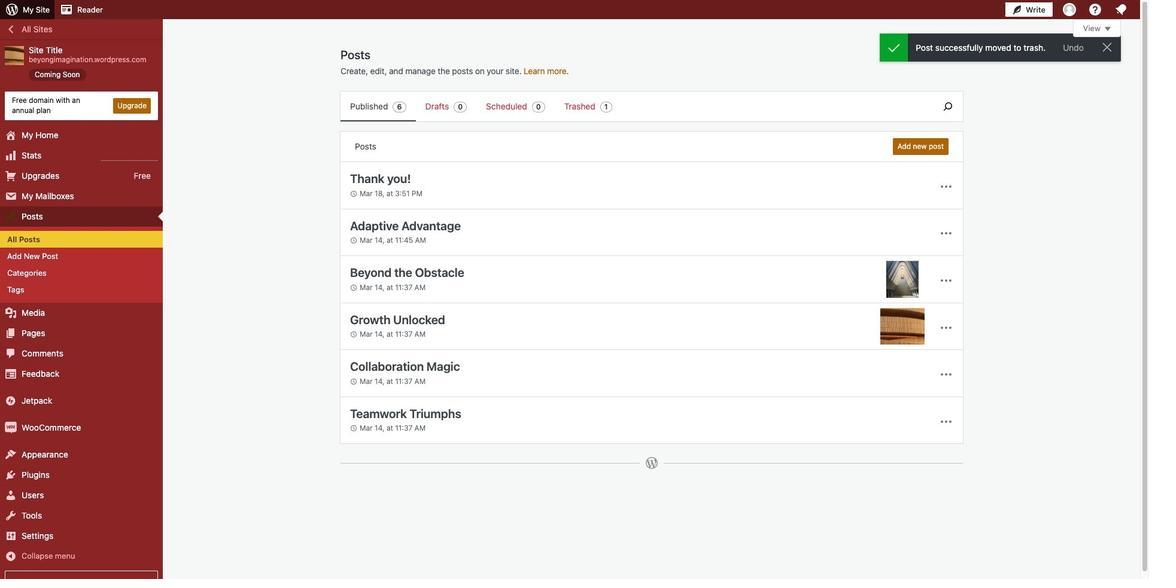 Task type: vqa. For each thing, say whether or not it's contained in the screenshot.
menu
yes



Task type: locate. For each thing, give the bounding box(es) containing it.
my profile image
[[1064, 3, 1077, 16]]

0 vertical spatial img image
[[5, 395, 17, 407]]

5 toggle menu image from the top
[[940, 368, 954, 382]]

toggle menu image
[[940, 180, 954, 194], [940, 227, 954, 241], [940, 274, 954, 288], [940, 321, 954, 335], [940, 368, 954, 382]]

1 vertical spatial img image
[[5, 422, 17, 434]]

None search field
[[934, 92, 964, 122]]

img image
[[5, 395, 17, 407], [5, 422, 17, 434]]

1 toggle menu image from the top
[[940, 180, 954, 194]]

dismiss image
[[1101, 40, 1115, 54]]

4 toggle menu image from the top
[[940, 321, 954, 335]]

notice status
[[881, 34, 1122, 62]]

main content
[[340, 19, 1122, 482]]

3 toggle menu image from the top
[[940, 274, 954, 288]]

2 img image from the top
[[5, 422, 17, 434]]

manage your notifications image
[[1115, 2, 1129, 17]]

menu
[[341, 92, 928, 122]]

open search image
[[934, 99, 964, 114]]



Task type: describe. For each thing, give the bounding box(es) containing it.
1 img image from the top
[[5, 395, 17, 407]]

highest hourly views 0 image
[[101, 153, 158, 161]]

toggle menu image
[[940, 415, 954, 429]]

closed image
[[1106, 27, 1112, 31]]

2 toggle menu image from the top
[[940, 227, 954, 241]]

help image
[[1089, 2, 1103, 17]]



